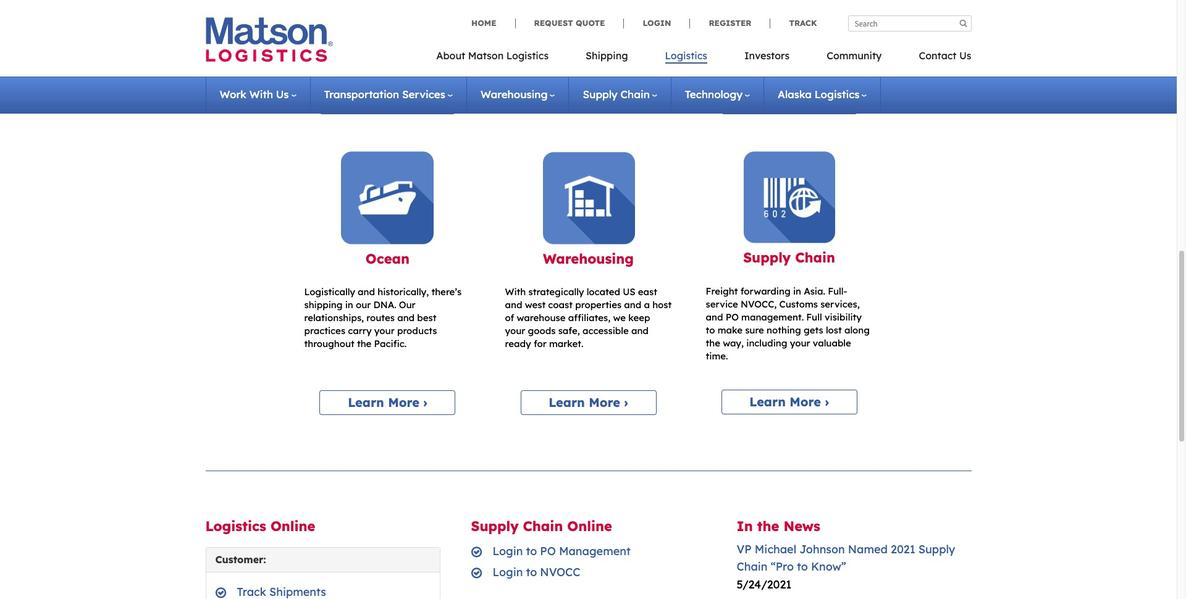 Task type: describe. For each thing, give the bounding box(es) containing it.
login link
[[624, 18, 690, 28]]

know"
[[811, 560, 846, 574]]

make
[[718, 324, 743, 336]]

track shipments
[[237, 585, 326, 599]]

with inside with strategically located us east and west coast properties and a host of warehouse affiliates, we keep your goods safe, accessible and ready for market.
[[505, 286, 526, 298]]

home link
[[472, 18, 515, 28]]

logistics up customer: link
[[205, 518, 266, 535]]

ocean
[[366, 250, 410, 268]]

sure
[[745, 324, 764, 336]]

we
[[613, 312, 626, 324]]

matson
[[468, 49, 504, 62]]

alaska logistics
[[778, 88, 860, 101]]

routes
[[367, 312, 395, 324]]

login to po management
[[493, 544, 631, 558]]

and up of
[[505, 299, 522, 311]]

of
[[505, 312, 514, 324]]

located
[[587, 286, 620, 298]]

us inside top menu navigation
[[960, 49, 972, 62]]

named
[[848, 542, 888, 557]]

1 horizontal spatial supply chain
[[743, 249, 835, 266]]

way,
[[723, 337, 744, 349]]

1 online from the left
[[271, 518, 315, 535]]

services
[[402, 88, 445, 101]]

about
[[436, 49, 465, 62]]

the inside freight forwarding in asia. full- service nvocc, customs services, and po management. full visibility to make sure nothing gets lost along the way, including your valuable time.
[[706, 337, 721, 349]]

request quote link
[[515, 18, 624, 28]]

matson logistics image
[[205, 17, 333, 62]]

and down us
[[624, 299, 642, 311]]

track for track link on the top right
[[789, 18, 817, 28]]

0 vertical spatial warehousing link
[[481, 88, 555, 101]]

accessible
[[583, 325, 629, 337]]

community link
[[808, 46, 901, 71]]

login to nvocc link
[[493, 566, 581, 580]]

2 online from the left
[[567, 518, 612, 535]]

contact
[[919, 49, 957, 62]]

supply chain online
[[471, 518, 612, 535]]

asia.
[[804, 285, 826, 297]]

home
[[472, 18, 497, 28]]

lost
[[826, 324, 842, 336]]

contact us link
[[901, 46, 972, 71]]

1 vertical spatial warehousing link
[[543, 250, 634, 268]]

nothing
[[767, 324, 801, 336]]

shipping
[[304, 299, 343, 311]]

investors link
[[726, 46, 808, 71]]

along
[[845, 324, 870, 336]]

affiliates,
[[568, 312, 611, 324]]

in
[[737, 518, 753, 535]]

register
[[709, 18, 752, 28]]

alaska logistics link
[[778, 88, 867, 101]]

keep
[[629, 312, 650, 324]]

safe,
[[558, 325, 580, 337]]

with strategically located us east and west coast properties and a host of warehouse affiliates, we keep your goods safe, accessible and ready for market.
[[505, 286, 672, 350]]

technology
[[685, 88, 743, 101]]

1 vertical spatial supply chain link
[[743, 249, 835, 266]]

visibility
[[825, 311, 862, 323]]

2021
[[891, 542, 916, 557]]

in the news
[[737, 518, 821, 535]]

valuable
[[813, 337, 851, 349]]

strategically
[[529, 286, 584, 298]]

vp
[[737, 542, 752, 557]]

historically,
[[378, 286, 429, 298]]

search image
[[960, 19, 967, 27]]

0 horizontal spatial supply chain
[[583, 88, 650, 101]]

time.
[[706, 350, 728, 362]]

0 vertical spatial warehousing
[[481, 88, 548, 101]]

shipping link
[[567, 46, 647, 71]]

top menu navigation
[[436, 46, 972, 71]]

goods
[[528, 325, 556, 337]]

work
[[220, 88, 247, 101]]

ocean link
[[366, 250, 410, 268]]

2 horizontal spatial the
[[757, 518, 779, 535]]

news
[[784, 518, 821, 535]]

full
[[807, 311, 822, 323]]

full-
[[828, 285, 847, 297]]

coast
[[548, 299, 573, 311]]

logistically
[[304, 286, 355, 298]]

logistically and historically, there's shipping in our dna. our relationships, routes and best practices carry your products throughout the pacific.
[[304, 286, 462, 350]]

investors
[[745, 49, 790, 62]]

track shipments link
[[237, 585, 326, 599]]

johnson
[[800, 542, 845, 557]]

0 horizontal spatial us
[[276, 88, 289, 101]]

west
[[525, 299, 546, 311]]

to up the login to nvocc
[[526, 544, 537, 558]]

products
[[397, 325, 437, 337]]

logistics down community link
[[815, 88, 860, 101]]

market.
[[549, 338, 584, 350]]

vp michael johnson named 2021 supply chain "pro to know" 5/24/2021
[[737, 542, 956, 592]]

shipping
[[586, 49, 628, 62]]

track for track shipments
[[237, 585, 266, 599]]

vp michael johnson named 2021 supply chain "pro to know" link
[[737, 542, 956, 574]]

login for login
[[643, 18, 671, 28]]

there's
[[432, 286, 462, 298]]

about matson logistics link
[[436, 46, 567, 71]]

transportation
[[324, 88, 399, 101]]



Task type: vqa. For each thing, say whether or not it's contained in the screenshot.
leftmost 39'5″
no



Task type: locate. For each thing, give the bounding box(es) containing it.
0 vertical spatial po
[[726, 311, 739, 323]]

freight forwarding in asia. full- service nvocc, customs services, and po management. full visibility to make sure nothing gets lost along the way, including your valuable time.
[[706, 285, 870, 362]]

1 vertical spatial in
[[345, 299, 353, 311]]

supply chain link down shipping link
[[583, 88, 657, 101]]

supply inside vp michael johnson named 2021 supply chain "pro to know" 5/24/2021
[[919, 542, 956, 557]]

in left "our"
[[345, 299, 353, 311]]

1 horizontal spatial with
[[505, 286, 526, 298]]

1 vertical spatial po
[[540, 544, 556, 558]]

the up time.
[[706, 337, 721, 349]]

0 vertical spatial us
[[960, 49, 972, 62]]

work with us
[[220, 88, 289, 101]]

contact us
[[919, 49, 972, 62]]

practices
[[304, 325, 345, 337]]

1 horizontal spatial po
[[726, 311, 739, 323]]

login to nvocc
[[493, 566, 581, 580]]

your down routes
[[374, 325, 395, 337]]

learn
[[549, 93, 585, 109], [348, 94, 384, 109], [750, 94, 786, 109], [750, 394, 786, 409], [549, 395, 585, 411], [348, 395, 384, 411]]

technology link
[[685, 88, 750, 101]]

and inside freight forwarding in asia. full- service nvocc, customs services, and po management. full visibility to make sure nothing gets lost along the way, including your valuable time.
[[706, 311, 723, 323]]

customer: link
[[215, 553, 266, 566]]

warehousing up located at the top of page
[[543, 250, 634, 268]]

in inside the logistically and historically, there's shipping in our dna. our relationships, routes and best practices carry your products throughout the pacific.
[[345, 299, 353, 311]]

alaska
[[778, 88, 812, 101]]

dna.
[[374, 299, 396, 311]]

to
[[706, 324, 715, 336], [526, 544, 537, 558], [797, 560, 808, 574], [526, 566, 537, 580]]

and down 'service'
[[706, 311, 723, 323]]

0 horizontal spatial your
[[374, 325, 395, 337]]

supply chain up forwarding
[[743, 249, 835, 266]]

with
[[249, 88, 273, 101], [505, 286, 526, 298]]

in up customs
[[793, 285, 801, 297]]

1 vertical spatial us
[[276, 88, 289, 101]]

supply
[[583, 88, 618, 101], [743, 249, 791, 266], [471, 518, 519, 535], [919, 542, 956, 557]]

login for login to po management
[[493, 544, 523, 558]]

for
[[534, 338, 547, 350]]

0 horizontal spatial in
[[345, 299, 353, 311]]

1 horizontal spatial online
[[567, 518, 612, 535]]

a
[[644, 299, 650, 311]]

0 vertical spatial supply chain
[[583, 88, 650, 101]]

the right in
[[757, 518, 779, 535]]

chain down shipping link
[[621, 88, 650, 101]]

login for login to nvocc
[[493, 566, 523, 580]]

po up the make
[[726, 311, 739, 323]]

chain
[[621, 88, 650, 101], [795, 249, 835, 266], [523, 518, 563, 535], [737, 560, 768, 574]]

logistics right matson
[[506, 49, 549, 62]]

supply chain link up forwarding
[[743, 249, 835, 266]]

login up logistics link
[[643, 18, 671, 28]]

›
[[624, 93, 628, 109], [423, 94, 427, 109], [825, 94, 829, 109], [825, 394, 829, 409], [624, 395, 628, 411], [423, 395, 427, 411]]

supply chain link
[[583, 88, 657, 101], [743, 249, 835, 266]]

0 vertical spatial in
[[793, 285, 801, 297]]

pacific.
[[374, 338, 407, 350]]

1 vertical spatial track
[[237, 585, 266, 599]]

to inside vp michael johnson named 2021 supply chain "pro to know" 5/24/2021
[[797, 560, 808, 574]]

chain inside vp michael johnson named 2021 supply chain "pro to know" 5/24/2021
[[737, 560, 768, 574]]

ready
[[505, 338, 531, 350]]

in
[[793, 285, 801, 297], [345, 299, 353, 311]]

management.
[[742, 311, 804, 323]]

1 vertical spatial supply chain
[[743, 249, 835, 266]]

0 horizontal spatial online
[[271, 518, 315, 535]]

your inside freight forwarding in asia. full- service nvocc, customs services, and po management. full visibility to make sure nothing gets lost along the way, including your valuable time.
[[790, 337, 810, 349]]

management
[[559, 544, 631, 558]]

logistics inside logistics link
[[665, 49, 708, 62]]

0 horizontal spatial with
[[249, 88, 273, 101]]

our
[[356, 299, 371, 311]]

transportation services
[[324, 88, 445, 101]]

us
[[960, 49, 972, 62], [276, 88, 289, 101]]

and down our
[[397, 312, 415, 324]]

more
[[589, 93, 620, 109], [388, 94, 420, 109], [790, 94, 821, 109], [790, 394, 821, 409], [589, 395, 620, 411], [388, 395, 420, 411]]

logistics link
[[647, 46, 726, 71]]

1 horizontal spatial the
[[706, 337, 721, 349]]

warehousing link
[[481, 88, 555, 101], [543, 250, 634, 268]]

0 vertical spatial with
[[249, 88, 273, 101]]

login to po management link
[[493, 544, 631, 558]]

community
[[827, 49, 882, 62]]

customs
[[780, 298, 818, 310]]

"pro
[[771, 560, 794, 574]]

2 vertical spatial login
[[493, 566, 523, 580]]

and up "our"
[[358, 286, 375, 298]]

your down gets
[[790, 337, 810, 349]]

1 horizontal spatial us
[[960, 49, 972, 62]]

gets
[[804, 324, 824, 336]]

with right work
[[249, 88, 273, 101]]

forwarding
[[741, 285, 791, 297]]

login left the nvocc
[[493, 566, 523, 580]]

learn more ›
[[549, 93, 628, 109], [348, 94, 427, 109], [750, 94, 829, 109], [750, 394, 829, 409], [549, 395, 628, 411], [348, 395, 427, 411]]

1 vertical spatial login
[[493, 544, 523, 558]]

shipments
[[269, 585, 326, 599]]

east
[[638, 286, 657, 298]]

work with us link
[[220, 88, 296, 101]]

request
[[534, 18, 573, 28]]

None search field
[[848, 15, 972, 32]]

about matson logistics
[[436, 49, 549, 62]]

Search search field
[[848, 15, 972, 32]]

to right "pro
[[797, 560, 808, 574]]

0 vertical spatial login
[[643, 18, 671, 28]]

carry
[[348, 325, 372, 337]]

logistics down login link
[[665, 49, 708, 62]]

logistics inside about matson logistics link
[[506, 49, 549, 62]]

track up investors
[[789, 18, 817, 28]]

po up login to nvocc link at left
[[540, 544, 556, 558]]

freight
[[706, 285, 738, 297]]

your inside with strategically located us east and west coast properties and a host of warehouse affiliates, we keep your goods safe, accessible and ready for market.
[[505, 325, 526, 337]]

with up west
[[505, 286, 526, 298]]

warehouse
[[517, 312, 566, 324]]

best
[[417, 312, 437, 324]]

us
[[623, 286, 636, 298]]

host
[[653, 299, 672, 311]]

services,
[[821, 298, 860, 310]]

login up the login to nvocc
[[493, 544, 523, 558]]

chain up asia.
[[795, 249, 835, 266]]

track
[[789, 18, 817, 28], [237, 585, 266, 599]]

0 horizontal spatial supply chain link
[[583, 88, 657, 101]]

track link
[[770, 18, 817, 28]]

warehousing down about matson logistics link
[[481, 88, 548, 101]]

1 horizontal spatial track
[[789, 18, 817, 28]]

to inside freight forwarding in asia. full- service nvocc, customs services, and po management. full visibility to make sure nothing gets lost along the way, including your valuable time.
[[706, 324, 715, 336]]

1 horizontal spatial in
[[793, 285, 801, 297]]

michael
[[755, 542, 797, 557]]

properties
[[575, 299, 622, 311]]

to left the nvocc
[[526, 566, 537, 580]]

po inside freight forwarding in asia. full- service nvocc, customs services, and po management. full visibility to make sure nothing gets lost along the way, including your valuable time.
[[726, 311, 739, 323]]

login
[[643, 18, 671, 28], [493, 544, 523, 558], [493, 566, 523, 580]]

your up the 'ready'
[[505, 325, 526, 337]]

2 horizontal spatial your
[[790, 337, 810, 349]]

the down carry
[[357, 338, 372, 350]]

chain up login to po management link
[[523, 518, 563, 535]]

and down "keep"
[[631, 325, 649, 337]]

track down "customer:"
[[237, 585, 266, 599]]

warehousing link down about matson logistics link
[[481, 88, 555, 101]]

supply chain down shipping link
[[583, 88, 650, 101]]

quote
[[576, 18, 605, 28]]

chain down vp
[[737, 560, 768, 574]]

logistics
[[506, 49, 549, 62], [665, 49, 708, 62], [815, 88, 860, 101], [205, 518, 266, 535]]

us right 'contact'
[[960, 49, 972, 62]]

1 vertical spatial warehousing
[[543, 250, 634, 268]]

in inside freight forwarding in asia. full- service nvocc, customs services, and po management. full visibility to make sure nothing gets lost along the way, including your valuable time.
[[793, 285, 801, 297]]

0 vertical spatial track
[[789, 18, 817, 28]]

customer:
[[215, 553, 266, 566]]

1 vertical spatial with
[[505, 286, 526, 298]]

1 horizontal spatial supply chain link
[[743, 249, 835, 266]]

0 horizontal spatial the
[[357, 338, 372, 350]]

to left the make
[[706, 324, 715, 336]]

us right work
[[276, 88, 289, 101]]

relationships,
[[304, 312, 364, 324]]

0 horizontal spatial po
[[540, 544, 556, 558]]

warehousing
[[481, 88, 548, 101], [543, 250, 634, 268]]

online
[[271, 518, 315, 535], [567, 518, 612, 535]]

0 vertical spatial supply chain link
[[583, 88, 657, 101]]

1 horizontal spatial your
[[505, 325, 526, 337]]

0 horizontal spatial track
[[237, 585, 266, 599]]

register link
[[690, 18, 770, 28]]

your inside the logistically and historically, there's shipping in our dna. our relationships, routes and best practices carry your products throughout the pacific.
[[374, 325, 395, 337]]

the inside the logistically and historically, there's shipping in our dna. our relationships, routes and best practices carry your products throughout the pacific.
[[357, 338, 372, 350]]

your
[[505, 325, 526, 337], [374, 325, 395, 337], [790, 337, 810, 349]]

our
[[399, 299, 416, 311]]

warehousing link up located at the top of page
[[543, 250, 634, 268]]



